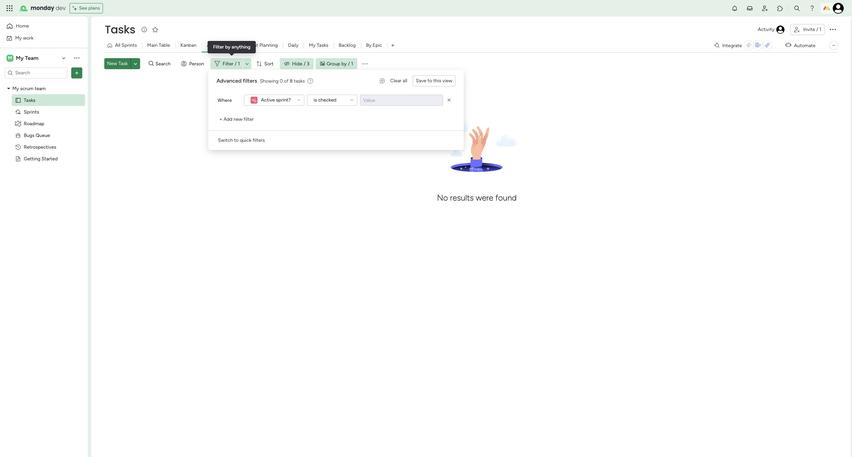 Task type: locate. For each thing, give the bounding box(es) containing it.
help image
[[809, 5, 816, 12]]

notifications image
[[731, 5, 738, 12]]

options image up collapse board header icon
[[829, 25, 837, 33]]

0 vertical spatial filter
[[213, 44, 224, 50]]

my inside list box
[[12, 86, 19, 91]]

1 horizontal spatial to
[[428, 78, 432, 84]]

my right caret down icon
[[12, 86, 19, 91]]

table
[[159, 42, 170, 48]]

getting started
[[24, 156, 58, 162]]

1 vertical spatial options image
[[73, 69, 80, 76]]

automate
[[794, 43, 816, 48]]

activity
[[758, 27, 775, 32]]

switch
[[218, 137, 233, 143]]

1 sprint from the left
[[222, 42, 235, 48]]

/ for invite
[[816, 27, 818, 32]]

8
[[290, 78, 293, 84]]

0 horizontal spatial sprints
[[24, 109, 39, 115]]

1 horizontal spatial by
[[341, 61, 347, 67]]

my scrum team
[[12, 86, 46, 91]]

1 inside button
[[820, 27, 822, 32]]

active
[[207, 42, 221, 48], [261, 97, 275, 103]]

task
[[118, 61, 128, 66]]

1 horizontal spatial tasks
[[105, 22, 135, 37]]

1 vertical spatial sprints
[[24, 109, 39, 115]]

/ for hide
[[304, 61, 306, 67]]

my
[[15, 35, 22, 41], [309, 42, 316, 48], [16, 55, 24, 61], [12, 86, 19, 91]]

show board description image
[[140, 26, 148, 33]]

by epic
[[366, 42, 382, 48]]

add to favorites image
[[152, 26, 159, 33]]

list box
[[0, 81, 88, 258]]

see
[[79, 5, 87, 11]]

new
[[107, 61, 117, 66]]

filters right quick
[[253, 137, 265, 143]]

all sprints
[[115, 42, 137, 48]]

daily
[[288, 42, 299, 48]]

filter up advanced
[[223, 61, 233, 67]]

1 vertical spatial by
[[341, 61, 347, 67]]

2 horizontal spatial tasks
[[317, 42, 328, 48]]

invite / 1
[[803, 27, 822, 32]]

tasks
[[294, 78, 305, 84]]

sprints right all
[[122, 42, 137, 48]]

monday dev
[[31, 4, 66, 12]]

1 vertical spatial active
[[261, 97, 275, 103]]

roadmap
[[24, 121, 44, 127]]

+ add new filter button
[[217, 114, 257, 125]]

active sprint
[[207, 42, 235, 48]]

found
[[495, 193, 517, 203]]

filter
[[213, 44, 224, 50], [223, 61, 233, 67]]

to
[[428, 78, 432, 84], [234, 137, 239, 143]]

save to this view
[[416, 78, 452, 84]]

2 vertical spatial tasks
[[24, 97, 35, 103]]

this
[[433, 78, 441, 84]]

no
[[437, 193, 448, 203]]

team
[[25, 55, 38, 61]]

option
[[0, 82, 88, 84]]

add view image
[[391, 43, 394, 48]]

Search field
[[154, 59, 174, 69]]

filter for filter / 1
[[223, 61, 233, 67]]

new task button
[[104, 58, 131, 69]]

group
[[327, 61, 340, 67]]

0 horizontal spatial to
[[234, 137, 239, 143]]

save
[[416, 78, 426, 84]]

tasks right public board icon
[[24, 97, 35, 103]]

team
[[35, 86, 46, 91]]

dapulse integrations image
[[714, 43, 720, 48]]

0 vertical spatial by
[[225, 44, 230, 50]]

collapse board header image
[[831, 43, 837, 48]]

active left sprint?
[[261, 97, 275, 103]]

my left work
[[15, 35, 22, 41]]

sprint left planning
[[245, 42, 258, 48]]

tasks
[[105, 22, 135, 37], [317, 42, 328, 48], [24, 97, 35, 103]]

/ right group
[[348, 61, 350, 67]]

1 for filter / 1
[[238, 61, 240, 67]]

0 vertical spatial sprints
[[122, 42, 137, 48]]

my for my scrum team
[[12, 86, 19, 91]]

options image down workspace options icon
[[73, 69, 80, 76]]

options image
[[829, 25, 837, 33], [73, 69, 80, 76]]

apps image
[[777, 5, 784, 12]]

my right workspace image
[[16, 55, 24, 61]]

no results image
[[437, 115, 517, 184]]

my for my team
[[16, 55, 24, 61]]

active for active sprint?
[[261, 97, 275, 103]]

view
[[442, 78, 452, 84]]

all sprints button
[[104, 40, 142, 51]]

by right group
[[341, 61, 347, 67]]

0 horizontal spatial sprint
[[222, 42, 235, 48]]

search everything image
[[794, 5, 801, 12]]

invite
[[803, 27, 815, 32]]

tasks up group
[[317, 42, 328, 48]]

sprint planning button
[[240, 40, 283, 51]]

sprint up filter / 1
[[222, 42, 235, 48]]

0 vertical spatial to
[[428, 78, 432, 84]]

0 vertical spatial options image
[[829, 25, 837, 33]]

quick
[[240, 137, 251, 143]]

advanced filters showing 0 of 8 tasks
[[217, 77, 305, 84]]

inbox image
[[746, 5, 753, 12]]

1 right invite on the top of page
[[820, 27, 822, 32]]

to left this
[[428, 78, 432, 84]]

sprint
[[222, 42, 235, 48], [245, 42, 258, 48]]

active inside button
[[207, 42, 221, 48]]

remove sort image
[[446, 97, 453, 104]]

queue
[[36, 132, 50, 138]]

+
[[219, 116, 222, 122]]

scrum
[[20, 86, 33, 91]]

1 horizontal spatial sprints
[[122, 42, 137, 48]]

0 horizontal spatial active
[[207, 42, 221, 48]]

1 vertical spatial filters
[[253, 137, 265, 143]]

my tasks
[[309, 42, 328, 48]]

sprint inside button
[[245, 42, 258, 48]]

by left anything
[[225, 44, 230, 50]]

/ right invite on the top of page
[[816, 27, 818, 32]]

my for my work
[[15, 35, 22, 41]]

+ add new filter
[[219, 116, 254, 122]]

daily button
[[283, 40, 304, 51]]

by
[[366, 42, 372, 48]]

active sprint?
[[261, 97, 291, 103]]

3
[[307, 61, 309, 67]]

my work
[[15, 35, 33, 41]]

my team
[[16, 55, 38, 61]]

1
[[820, 27, 822, 32], [238, 61, 240, 67], [351, 61, 353, 67]]

0 horizontal spatial 1
[[238, 61, 240, 67]]

to left quick
[[234, 137, 239, 143]]

my inside my tasks button
[[309, 42, 316, 48]]

integrate
[[722, 43, 742, 48]]

see plans button
[[70, 3, 103, 13]]

1 vertical spatial filter
[[223, 61, 233, 67]]

kanban button
[[175, 40, 202, 51]]

maria williams image
[[833, 3, 844, 14]]

person button
[[178, 58, 208, 69]]

1 horizontal spatial active
[[261, 97, 275, 103]]

1 vertical spatial to
[[234, 137, 239, 143]]

1 horizontal spatial sprint
[[245, 42, 258, 48]]

0 vertical spatial active
[[207, 42, 221, 48]]

filter up filter / 1
[[213, 44, 224, 50]]

add
[[224, 116, 232, 122]]

0 horizontal spatial tasks
[[24, 97, 35, 103]]

sprints up roadmap
[[24, 109, 39, 115]]

my inside my work button
[[15, 35, 22, 41]]

/ left the arrow down 'image'
[[235, 61, 237, 67]]

planning
[[259, 42, 278, 48]]

0 horizontal spatial by
[[225, 44, 230, 50]]

work
[[23, 35, 33, 41]]

where
[[218, 97, 232, 103]]

anything
[[232, 44, 250, 50]]

active sprint button
[[202, 40, 240, 51]]

0 horizontal spatial options image
[[73, 69, 80, 76]]

1 left the arrow down 'image'
[[238, 61, 240, 67]]

0 vertical spatial tasks
[[105, 22, 135, 37]]

m
[[8, 55, 12, 61]]

started
[[42, 156, 58, 162]]

2 sprint from the left
[[245, 42, 258, 48]]

filters down the arrow down 'image'
[[243, 77, 257, 84]]

/ left 3
[[304, 61, 306, 67]]

person
[[189, 61, 204, 67]]

active right kanban
[[207, 42, 221, 48]]

/ inside invite / 1 button
[[816, 27, 818, 32]]

1 vertical spatial tasks
[[317, 42, 328, 48]]

to for switch
[[234, 137, 239, 143]]

checked
[[318, 97, 337, 103]]

sprints
[[122, 42, 137, 48], [24, 109, 39, 115]]

of
[[284, 78, 289, 84]]

tasks up all
[[105, 22, 135, 37]]

1 left the menu icon
[[351, 61, 353, 67]]

active for active sprint
[[207, 42, 221, 48]]

epic
[[373, 42, 382, 48]]

switch to quick filters
[[218, 137, 265, 143]]

my up 3
[[309, 42, 316, 48]]

my inside workspace selection element
[[16, 55, 24, 61]]

2 horizontal spatial 1
[[820, 27, 822, 32]]



Task type: vqa. For each thing, say whether or not it's contained in the screenshot.
replies
no



Task type: describe. For each thing, give the bounding box(es) containing it.
main table
[[147, 42, 170, 48]]

caret down image
[[7, 86, 10, 91]]

backlog button
[[334, 40, 361, 51]]

Value field
[[360, 95, 443, 106]]

main
[[147, 42, 158, 48]]

results
[[450, 193, 474, 203]]

my tasks button
[[304, 40, 334, 51]]

sprints inside button
[[122, 42, 137, 48]]

is
[[314, 97, 317, 103]]

getting
[[24, 156, 40, 162]]

clear all button
[[388, 75, 410, 86]]

v2 user feedback image
[[380, 77, 385, 85]]

menu image
[[361, 60, 368, 67]]

filter / 1
[[223, 61, 240, 67]]

new
[[234, 116, 243, 122]]

list box containing my scrum team
[[0, 81, 88, 258]]

by for group
[[341, 61, 347, 67]]

home button
[[4, 21, 74, 32]]

save to this view button
[[413, 75, 456, 86]]

by for filter
[[225, 44, 230, 50]]

public board image
[[15, 155, 21, 162]]

filters inside button
[[253, 137, 265, 143]]

bugs
[[24, 132, 34, 138]]

home
[[16, 23, 29, 29]]

filter
[[244, 116, 254, 122]]

1 horizontal spatial 1
[[351, 61, 353, 67]]

no results were found
[[437, 193, 517, 203]]

arrow down image
[[243, 60, 251, 68]]

my work button
[[4, 33, 74, 44]]

select product image
[[6, 5, 13, 12]]

0
[[280, 78, 283, 84]]

invite / 1 button
[[791, 24, 825, 35]]

filter by anything
[[213, 44, 250, 50]]

activity button
[[755, 24, 788, 35]]

main table button
[[142, 40, 175, 51]]

1 horizontal spatial options image
[[829, 25, 837, 33]]

is checked
[[314, 97, 337, 103]]

sprint?
[[276, 97, 291, 103]]

to for save
[[428, 78, 432, 84]]

1 for invite / 1
[[820, 27, 822, 32]]

group by / 1
[[327, 61, 353, 67]]

clear
[[390, 78, 402, 84]]

sprint inside button
[[222, 42, 235, 48]]

sprint planning
[[245, 42, 278, 48]]

Tasks field
[[103, 22, 137, 37]]

my for my tasks
[[309, 42, 316, 48]]

showing
[[260, 78, 279, 84]]

/ for filter
[[235, 61, 237, 67]]

hide / 3
[[292, 61, 309, 67]]

hide
[[292, 61, 302, 67]]

retrospectives
[[24, 144, 56, 150]]

public board image
[[15, 97, 21, 103]]

new task
[[107, 61, 128, 66]]

sort
[[264, 61, 274, 67]]

dev
[[56, 4, 66, 12]]

autopilot image
[[786, 41, 791, 49]]

invite members image
[[762, 5, 769, 12]]

advanced
[[217, 77, 242, 84]]

learn more image
[[308, 78, 313, 84]]

Search in workspace field
[[14, 69, 58, 77]]

monday
[[31, 4, 54, 12]]

bugs queue
[[24, 132, 50, 138]]

backlog
[[339, 42, 356, 48]]

switch to quick filters button
[[215, 135, 268, 146]]

angle down image
[[134, 61, 137, 66]]

0 vertical spatial filters
[[243, 77, 257, 84]]

tasks inside button
[[317, 42, 328, 48]]

all
[[403, 78, 407, 84]]

by epic button
[[361, 40, 387, 51]]

workspace image
[[7, 54, 13, 62]]

plans
[[88, 5, 100, 11]]

filter for filter by anything
[[213, 44, 224, 50]]

workspace options image
[[73, 54, 80, 61]]

v2 search image
[[149, 60, 154, 68]]

sort button
[[253, 58, 278, 69]]

workspace selection element
[[7, 54, 39, 62]]

kanban
[[180, 42, 196, 48]]

see plans
[[79, 5, 100, 11]]

all
[[115, 42, 120, 48]]



